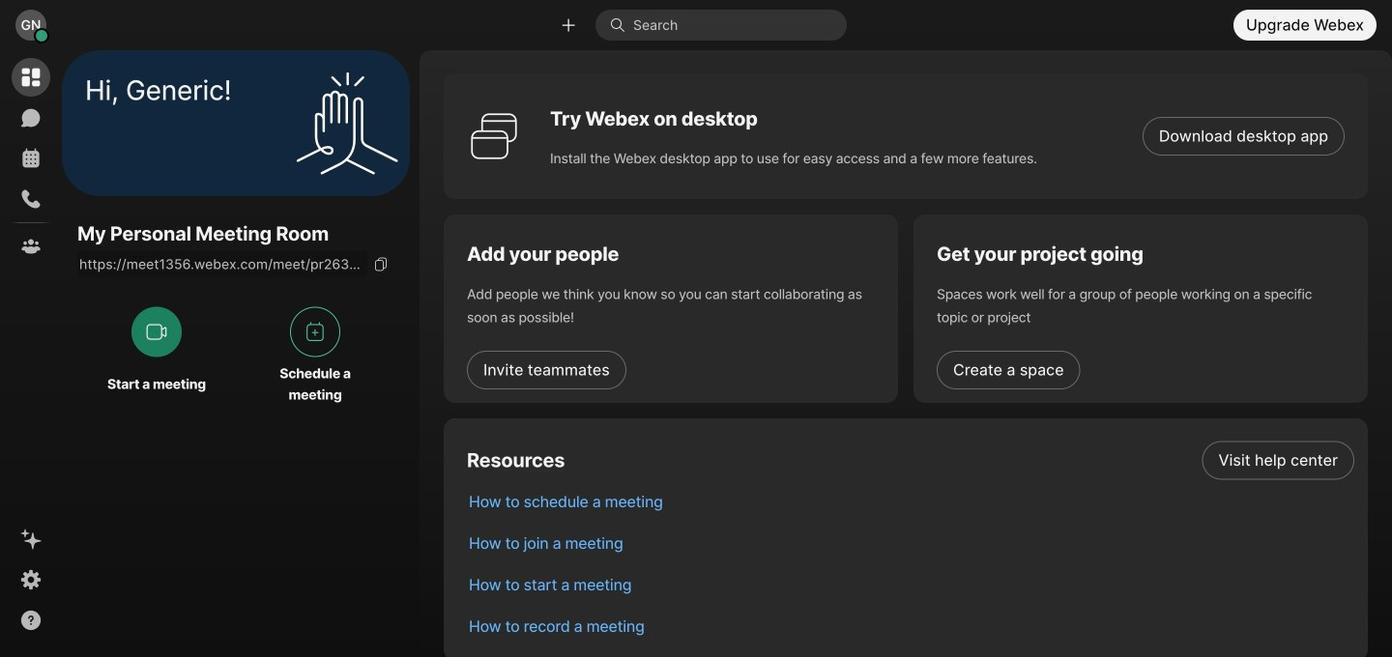 Task type: vqa. For each thing, say whether or not it's contained in the screenshot.
webex Tab List
yes



Task type: locate. For each thing, give the bounding box(es) containing it.
navigation
[[0, 50, 62, 658]]

5 list item from the top
[[454, 606, 1369, 648]]

3 list item from the top
[[454, 523, 1369, 565]]

4 list item from the top
[[454, 565, 1369, 606]]

list item
[[454, 440, 1369, 482], [454, 482, 1369, 523], [454, 523, 1369, 565], [454, 565, 1369, 606], [454, 606, 1369, 648]]

None text field
[[77, 251, 368, 278]]



Task type: describe. For each thing, give the bounding box(es) containing it.
webex tab list
[[12, 58, 50, 266]]

two hands high fiving image
[[289, 65, 405, 181]]

2 list item from the top
[[454, 482, 1369, 523]]

1 list item from the top
[[454, 440, 1369, 482]]



